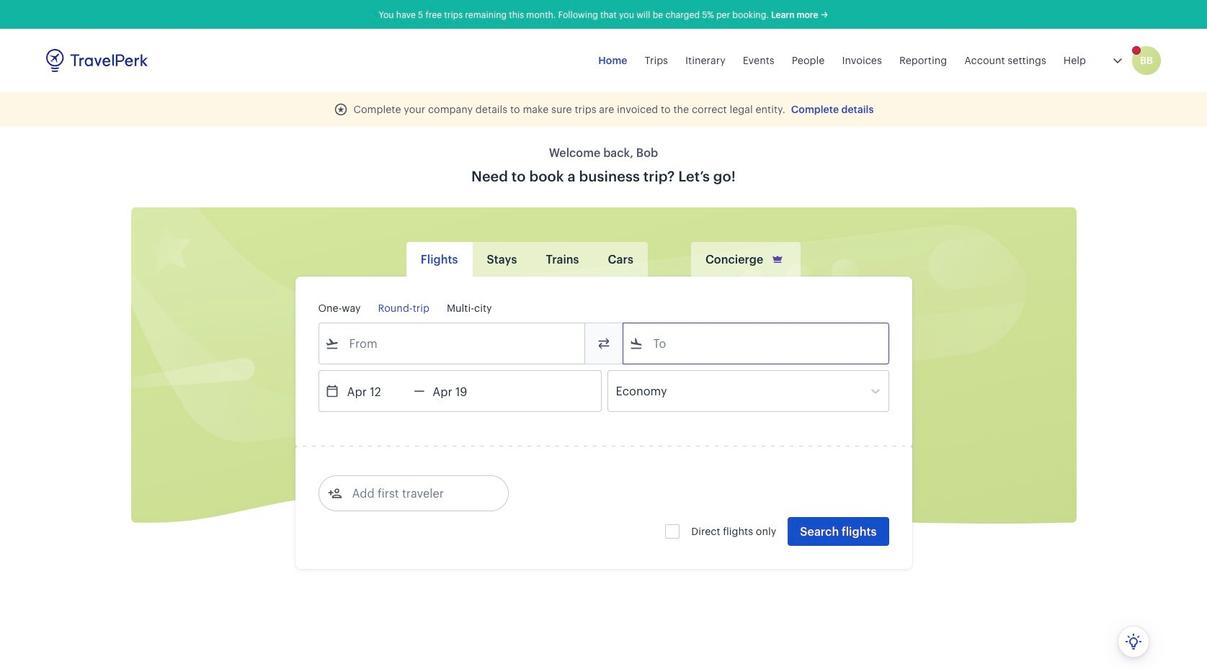 Task type: describe. For each thing, give the bounding box(es) containing it.
To search field
[[644, 332, 870, 356]]

From search field
[[339, 332, 566, 356]]



Task type: locate. For each thing, give the bounding box(es) containing it.
Return text field
[[425, 371, 500, 412]]

Depart text field
[[339, 371, 414, 412]]

Add first traveler search field
[[342, 482, 492, 506]]



